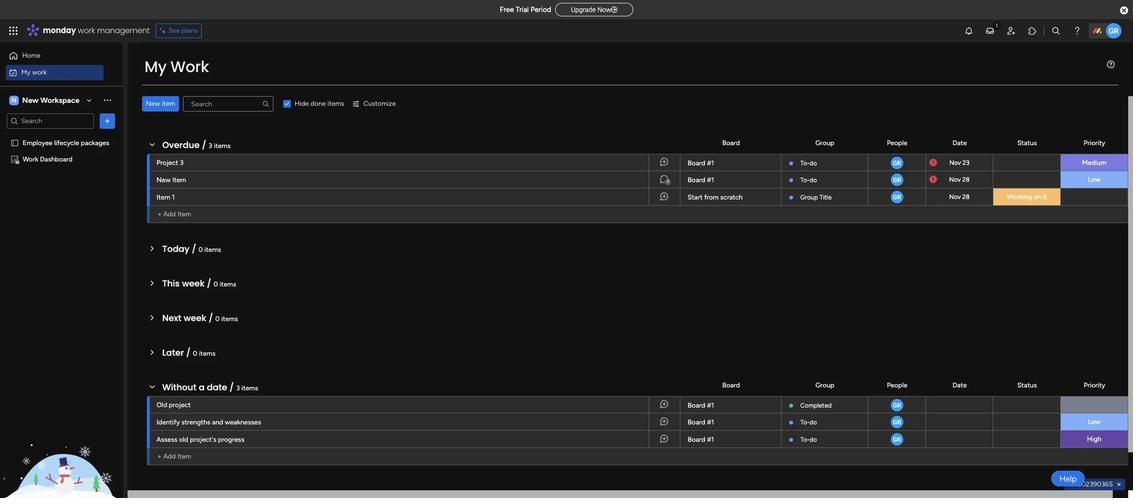 Task type: vqa. For each thing, say whether or not it's contained in the screenshot.
topmost Write
no



Task type: describe. For each thing, give the bounding box(es) containing it.
302390365
[[1078, 481, 1113, 489]]

new for new item
[[146, 100, 160, 108]]

2 #1 from the top
[[707, 176, 714, 184]]

home
[[22, 52, 41, 60]]

project
[[157, 159, 178, 167]]

id:
[[1068, 481, 1077, 489]]

options image
[[103, 116, 112, 126]]

next
[[162, 313, 181, 325]]

next week / 0 items
[[162, 313, 238, 325]]

employee lifecycle packages
[[23, 139, 109, 147]]

project
[[169, 402, 191, 410]]

1 low from the top
[[1088, 176, 1101, 184]]

1 image
[[993, 20, 1001, 31]]

upgrade now link
[[555, 3, 633, 16]]

4 board #1 link from the top
[[686, 414, 775, 432]]

my work
[[21, 68, 47, 76]]

assess old project's progress
[[157, 436, 244, 445]]

to-do for assess old project's progress
[[801, 437, 817, 444]]

2 to-do from the top
[[801, 177, 817, 184]]

4 #1 from the top
[[707, 419, 714, 427]]

0 inside next week / 0 items
[[215, 315, 220, 324]]

/ up next week / 0 items
[[207, 278, 211, 290]]

title
[[820, 194, 832, 201]]

item up the today / 0 items
[[177, 210, 191, 219]]

0 inside later / 0 items
[[193, 350, 197, 358]]

item
[[162, 100, 175, 108]]

management
[[97, 25, 150, 36]]

date for items
[[953, 139, 967, 147]]

workspace options image
[[103, 95, 112, 105]]

old
[[157, 402, 167, 410]]

invite members image
[[1007, 26, 1016, 36]]

weaknesses
[[225, 419, 261, 427]]

medium
[[1082, 159, 1107, 167]]

0 inside this week / 0 items
[[214, 281, 218, 289]]

n
[[11, 96, 17, 104]]

Filter dashboard by text search field
[[183, 96, 273, 112]]

dapulse rightstroke image
[[611, 6, 618, 13]]

start from scratch link
[[686, 189, 775, 206]]

today
[[162, 243, 190, 255]]

work dashboard
[[23, 155, 72, 164]]

later
[[162, 347, 184, 359]]

from
[[704, 194, 719, 202]]

high
[[1087, 436, 1102, 444]]

menu image
[[1107, 61, 1115, 68]]

packages
[[81, 139, 109, 147]]

new for new workspace
[[22, 96, 39, 105]]

upgrade
[[571, 6, 596, 13]]

work for monday
[[78, 25, 95, 36]]

free
[[500, 5, 514, 14]]

do for project 3
[[810, 160, 817, 167]]

0 inside the today / 0 items
[[199, 246, 203, 254]]

0 horizontal spatial 3
[[180, 159, 184, 167]]

lottie animation image
[[0, 402, 123, 499]]

search image
[[262, 100, 270, 108]]

on
[[1034, 193, 1041, 201]]

status for /
[[1018, 382, 1037, 390]]

5 #1 from the top
[[707, 436, 714, 445]]

scratch
[[720, 194, 743, 202]]

a
[[199, 382, 205, 394]]

hide done items
[[295, 100, 344, 108]]

Search in workspace field
[[20, 116, 80, 127]]

upgrade now
[[571, 6, 611, 13]]

later / 0 items
[[162, 347, 216, 359]]

2 board #1 from the top
[[688, 176, 714, 184]]

overdue
[[162, 139, 200, 151]]

identify strengths and weaknesses
[[157, 419, 261, 427]]

old project
[[157, 402, 191, 410]]

new workspace
[[22, 96, 79, 105]]

project's
[[190, 436, 216, 445]]

0 horizontal spatial 1
[[172, 194, 175, 202]]

status for items
[[1018, 139, 1037, 147]]

1 + from the top
[[158, 210, 162, 219]]

2 do from the top
[[810, 177, 817, 184]]

free trial period
[[500, 5, 551, 14]]

progress
[[218, 436, 244, 445]]

working
[[1007, 193, 1032, 201]]

to- for identify strengths and weaknesses
[[801, 420, 810, 427]]

3 inside without a date / 3 items
[[236, 385, 240, 393]]

5 board #1 from the top
[[688, 436, 714, 445]]

home button
[[6, 48, 104, 64]]

to- for assess old project's progress
[[801, 437, 810, 444]]

my for my work
[[21, 68, 30, 76]]

employee
[[23, 139, 52, 147]]

2 board #1 link from the top
[[686, 171, 775, 189]]

customize
[[363, 100, 396, 108]]

monday work management
[[43, 25, 150, 36]]

strengths
[[182, 419, 210, 427]]

5 board #1 link from the top
[[686, 432, 775, 449]]

3 board #1 from the top
[[688, 402, 714, 410]]

project 3
[[157, 159, 184, 167]]

item down old
[[177, 453, 191, 461]]

new item
[[157, 176, 186, 184]]

id: 302390365 element
[[1065, 480, 1126, 491]]

this week / 0 items
[[162, 278, 236, 290]]

23
[[963, 159, 970, 166]]

1 board #1 from the top
[[688, 159, 714, 168]]

items right done on the left of the page
[[328, 100, 344, 108]]

2 28 from the top
[[963, 194, 970, 201]]

/ right the overdue
[[202, 139, 206, 151]]

done
[[311, 100, 326, 108]]

people for /
[[887, 382, 908, 390]]

it
[[1043, 193, 1047, 201]]

completed
[[801, 403, 832, 410]]

1 #1 from the top
[[707, 159, 714, 168]]

items inside later / 0 items
[[199, 350, 216, 358]]

1 28 from the top
[[963, 176, 970, 184]]

lottie animation element
[[0, 402, 123, 499]]



Task type: locate. For each thing, give the bounding box(es) containing it.
0 right the today
[[199, 246, 203, 254]]

2 horizontal spatial 3
[[236, 385, 240, 393]]

1
[[667, 179, 669, 185], [172, 194, 175, 202]]

identify
[[157, 419, 180, 427]]

new inside button
[[146, 100, 160, 108]]

2 nov from the top
[[949, 176, 961, 184]]

0 up next week / 0 items
[[214, 281, 218, 289]]

add
[[163, 210, 176, 219], [163, 453, 176, 461]]

0 vertical spatial priority
[[1084, 139, 1106, 147]]

new right the n
[[22, 96, 39, 105]]

inbox image
[[985, 26, 995, 36]]

week for this
[[182, 278, 205, 290]]

0 vertical spatial nov 28
[[949, 176, 970, 184]]

3
[[209, 142, 212, 150], [180, 159, 184, 167], [236, 385, 240, 393]]

1 v2 overdue deadline image from the top
[[930, 158, 937, 167]]

low down medium
[[1088, 176, 1101, 184]]

1 priority from the top
[[1084, 139, 1106, 147]]

items inside this week / 0 items
[[220, 281, 236, 289]]

see plans button
[[155, 24, 202, 38]]

board #1
[[688, 159, 714, 168], [688, 176, 714, 184], [688, 402, 714, 410], [688, 419, 714, 427], [688, 436, 714, 445]]

0 horizontal spatial my
[[21, 68, 30, 76]]

items
[[328, 100, 344, 108], [214, 142, 231, 150], [204, 246, 221, 254], [220, 281, 236, 289], [221, 315, 238, 324], [199, 350, 216, 358], [242, 385, 258, 393]]

0 vertical spatial status
[[1018, 139, 1037, 147]]

0 horizontal spatial work
[[32, 68, 47, 76]]

items up this week / 0 items
[[204, 246, 221, 254]]

+
[[158, 210, 162, 219], [158, 453, 162, 461]]

+ add item
[[158, 210, 191, 219], [158, 453, 191, 461]]

0 right later
[[193, 350, 197, 358]]

2 status from the top
[[1018, 382, 1037, 390]]

1 button
[[649, 171, 680, 189]]

my down home
[[21, 68, 30, 76]]

apps image
[[1028, 26, 1037, 36]]

v2 overdue deadline image for nov 28
[[930, 175, 937, 184]]

1 horizontal spatial my
[[144, 56, 167, 78]]

list box containing employee lifecycle packages
[[0, 133, 123, 298]]

/ right later
[[186, 347, 191, 359]]

without
[[162, 382, 197, 394]]

select product image
[[9, 26, 18, 36]]

1 horizontal spatial work
[[78, 25, 95, 36]]

3 inside the 'overdue / 3 items'
[[209, 142, 212, 150]]

2 v2 overdue deadline image from the top
[[930, 175, 937, 184]]

priority
[[1084, 139, 1106, 147], [1084, 382, 1106, 390]]

workspace image
[[9, 95, 19, 106]]

week right next
[[184, 313, 206, 325]]

low up high
[[1088, 419, 1101, 427]]

this
[[162, 278, 180, 290]]

/ down this week / 0 items
[[209, 313, 213, 325]]

1 vertical spatial nov 28
[[949, 194, 970, 201]]

greg robinson image
[[1106, 23, 1122, 39], [890, 156, 904, 171], [890, 173, 904, 187], [890, 190, 904, 205], [890, 399, 904, 413], [890, 416, 904, 430]]

v2 overdue deadline image for nov 23
[[930, 158, 937, 167]]

nov
[[950, 159, 961, 166], [949, 176, 961, 184], [949, 194, 961, 201]]

today / 0 items
[[162, 243, 221, 255]]

v2 overdue deadline image
[[930, 158, 937, 167], [930, 175, 937, 184]]

dashboard
[[40, 155, 72, 164]]

/
[[202, 139, 206, 151], [192, 243, 196, 255], [207, 278, 211, 290], [209, 313, 213, 325], [186, 347, 191, 359], [229, 382, 234, 394]]

1 vertical spatial 1
[[172, 194, 175, 202]]

1 board #1 link from the top
[[686, 155, 775, 172]]

1 horizontal spatial 1
[[667, 179, 669, 185]]

0 vertical spatial 28
[[963, 176, 970, 184]]

work for my
[[32, 68, 47, 76]]

0 vertical spatial group
[[816, 139, 835, 147]]

new
[[22, 96, 39, 105], [146, 100, 160, 108], [157, 176, 171, 184]]

group for /
[[816, 382, 835, 390]]

work down home
[[32, 68, 47, 76]]

help
[[1060, 475, 1077, 484]]

1 do from the top
[[810, 160, 817, 167]]

date
[[207, 382, 227, 394]]

1 horizontal spatial 3
[[209, 142, 212, 150]]

work
[[170, 56, 209, 78], [23, 155, 38, 164]]

new up item 1
[[157, 176, 171, 184]]

1 nov 28 from the top
[[949, 176, 970, 184]]

hide
[[295, 100, 309, 108]]

monday
[[43, 25, 76, 36]]

low
[[1088, 176, 1101, 184], [1088, 419, 1101, 427]]

nov 28
[[949, 176, 970, 184], [949, 194, 970, 201]]

3 to- from the top
[[801, 420, 810, 427]]

2 people from the top
[[887, 382, 908, 390]]

0 vertical spatial work
[[78, 25, 95, 36]]

1 vertical spatial date
[[953, 382, 967, 390]]

1 vertical spatial +
[[158, 453, 162, 461]]

search everything image
[[1051, 26, 1061, 36]]

2 vertical spatial group
[[816, 382, 835, 390]]

week for next
[[184, 313, 206, 325]]

to-do for identify strengths and weaknesses
[[801, 420, 817, 427]]

start from scratch
[[688, 194, 743, 202]]

items inside the today / 0 items
[[204, 246, 221, 254]]

items up next week / 0 items
[[220, 281, 236, 289]]

/ right date
[[229, 382, 234, 394]]

1 vertical spatial 3
[[180, 159, 184, 167]]

1 inside button
[[667, 179, 669, 185]]

1 to-do from the top
[[801, 160, 817, 167]]

1 vertical spatial 28
[[963, 194, 970, 201]]

week
[[182, 278, 205, 290], [184, 313, 206, 325]]

2 + add item from the top
[[158, 453, 191, 461]]

1 vertical spatial week
[[184, 313, 206, 325]]

0 vertical spatial v2 overdue deadline image
[[930, 158, 937, 167]]

to-do for project 3
[[801, 160, 817, 167]]

workspace
[[40, 96, 79, 105]]

0 vertical spatial + add item
[[158, 210, 191, 219]]

3 #1 from the top
[[707, 402, 714, 410]]

do for assess old project's progress
[[810, 437, 817, 444]]

+ add item down item 1
[[158, 210, 191, 219]]

items inside the 'overdue / 3 items'
[[214, 142, 231, 150]]

2 low from the top
[[1088, 419, 1101, 427]]

1 + add item from the top
[[158, 210, 191, 219]]

4 to- from the top
[[801, 437, 810, 444]]

3 right date
[[236, 385, 240, 393]]

period
[[531, 5, 551, 14]]

priority for /
[[1084, 382, 1106, 390]]

1 vertical spatial work
[[32, 68, 47, 76]]

add down item 1
[[163, 210, 176, 219]]

item down project 3
[[172, 176, 186, 184]]

add down assess
[[163, 453, 176, 461]]

people for items
[[887, 139, 908, 147]]

3 do from the top
[[810, 420, 817, 427]]

1 nov from the top
[[950, 159, 961, 166]]

0 vertical spatial people
[[887, 139, 908, 147]]

group
[[816, 139, 835, 147], [801, 194, 818, 201], [816, 382, 835, 390]]

my work
[[144, 56, 209, 78]]

2 vertical spatial 3
[[236, 385, 240, 393]]

3 to-do from the top
[[801, 420, 817, 427]]

my for my work
[[144, 56, 167, 78]]

0 vertical spatial date
[[953, 139, 967, 147]]

item 1
[[157, 194, 175, 202]]

priority for items
[[1084, 139, 1106, 147]]

to-
[[801, 160, 810, 167], [801, 177, 810, 184], [801, 420, 810, 427], [801, 437, 810, 444]]

0 vertical spatial 3
[[209, 142, 212, 150]]

public board image
[[10, 138, 19, 148]]

board
[[722, 139, 740, 147], [688, 159, 705, 168], [688, 176, 705, 184], [722, 382, 740, 390], [688, 402, 705, 410], [688, 419, 705, 427], [688, 436, 705, 445]]

1 vertical spatial v2 overdue deadline image
[[930, 175, 937, 184]]

1 vertical spatial low
[[1088, 419, 1101, 427]]

dapulse close image
[[1120, 6, 1129, 15]]

overdue / 3 items
[[162, 139, 231, 151]]

0 down this week / 0 items
[[215, 315, 220, 324]]

items inside without a date / 3 items
[[242, 385, 258, 393]]

0 vertical spatial add
[[163, 210, 176, 219]]

remove image
[[1116, 482, 1123, 489]]

customize button
[[348, 96, 400, 112]]

3 nov from the top
[[949, 194, 961, 201]]

1 vertical spatial nov
[[949, 176, 961, 184]]

1 vertical spatial people
[[887, 382, 908, 390]]

items right date
[[242, 385, 258, 393]]

28
[[963, 176, 970, 184], [963, 194, 970, 201]]

+ down assess
[[158, 453, 162, 461]]

2 add from the top
[[163, 453, 176, 461]]

nov for v2 overdue deadline image related to nov 23
[[950, 159, 961, 166]]

2 + from the top
[[158, 453, 162, 461]]

4 to-do from the top
[[801, 437, 817, 444]]

2 nov 28 from the top
[[949, 194, 970, 201]]

1 vertical spatial priority
[[1084, 382, 1106, 390]]

3 board #1 link from the top
[[686, 397, 775, 415]]

my work button
[[6, 65, 104, 80]]

now
[[598, 6, 611, 13]]

items right the overdue
[[214, 142, 231, 150]]

group for items
[[816, 139, 835, 147]]

0
[[199, 246, 203, 254], [214, 281, 218, 289], [215, 315, 220, 324], [193, 350, 197, 358]]

4 board #1 from the top
[[688, 419, 714, 427]]

my up new item in the top of the page
[[144, 56, 167, 78]]

work
[[78, 25, 95, 36], [32, 68, 47, 76]]

list box
[[0, 133, 123, 298]]

new inside 'workspace selection' element
[[22, 96, 39, 105]]

work inside button
[[32, 68, 47, 76]]

1 people from the top
[[887, 139, 908, 147]]

new item button
[[142, 96, 179, 112]]

+ add item down assess
[[158, 453, 191, 461]]

1 vertical spatial work
[[23, 155, 38, 164]]

2 to- from the top
[[801, 177, 810, 184]]

week right the this
[[182, 278, 205, 290]]

see plans
[[168, 26, 198, 35]]

1 vertical spatial group
[[801, 194, 818, 201]]

0 vertical spatial work
[[170, 56, 209, 78]]

item down new item
[[157, 194, 170, 202]]

help button
[[1052, 472, 1085, 487]]

1 vertical spatial add
[[163, 453, 176, 461]]

items down this week / 0 items
[[221, 315, 238, 324]]

lifecycle
[[54, 139, 79, 147]]

1 horizontal spatial work
[[170, 56, 209, 78]]

assess
[[157, 436, 177, 445]]

notifications image
[[964, 26, 974, 36]]

1 vertical spatial + add item
[[158, 453, 191, 461]]

private dashboard image
[[10, 155, 19, 164]]

item
[[172, 176, 186, 184], [157, 194, 170, 202], [177, 210, 191, 219], [177, 453, 191, 461]]

/ right the today
[[192, 243, 196, 255]]

1 add from the top
[[163, 210, 176, 219]]

#1
[[707, 159, 714, 168], [707, 176, 714, 184], [707, 402, 714, 410], [707, 419, 714, 427], [707, 436, 714, 445]]

nov 23
[[950, 159, 970, 166]]

trial
[[516, 5, 529, 14]]

items up without a date / 3 items
[[199, 350, 216, 358]]

work right the monday
[[78, 25, 95, 36]]

option
[[0, 134, 123, 136]]

1 to- from the top
[[801, 160, 810, 167]]

nov for v2 overdue deadline image for nov 28
[[949, 176, 961, 184]]

see
[[168, 26, 180, 35]]

1 vertical spatial status
[[1018, 382, 1037, 390]]

plans
[[182, 26, 198, 35]]

new for new item
[[157, 176, 171, 184]]

greg robinson image
[[890, 433, 904, 447]]

workspace selection element
[[9, 95, 81, 106]]

0 horizontal spatial work
[[23, 155, 38, 164]]

id: 302390365
[[1068, 481, 1113, 489]]

and
[[212, 419, 223, 427]]

None search field
[[183, 96, 273, 112]]

start
[[688, 194, 703, 202]]

status
[[1018, 139, 1037, 147], [1018, 382, 1037, 390]]

my inside my work button
[[21, 68, 30, 76]]

3 right the overdue
[[209, 142, 212, 150]]

4 do from the top
[[810, 437, 817, 444]]

help image
[[1073, 26, 1082, 36]]

working on it
[[1007, 193, 1047, 201]]

+ down item 1
[[158, 210, 162, 219]]

2 date from the top
[[953, 382, 967, 390]]

3 right "project"
[[180, 159, 184, 167]]

date for /
[[953, 382, 967, 390]]

2 priority from the top
[[1084, 382, 1106, 390]]

new item
[[146, 100, 175, 108]]

2 vertical spatial nov
[[949, 194, 961, 201]]

my
[[144, 56, 167, 78], [21, 68, 30, 76]]

work right private dashboard "image"
[[23, 155, 38, 164]]

date
[[953, 139, 967, 147], [953, 382, 967, 390]]

1 status from the top
[[1018, 139, 1037, 147]]

do for identify strengths and weaknesses
[[810, 420, 817, 427]]

items inside next week / 0 items
[[221, 315, 238, 324]]

0 vertical spatial +
[[158, 210, 162, 219]]

0 vertical spatial week
[[182, 278, 205, 290]]

people
[[887, 139, 908, 147], [887, 382, 908, 390]]

group title
[[801, 194, 832, 201]]

old
[[179, 436, 188, 445]]

0 vertical spatial 1
[[667, 179, 669, 185]]

new left item
[[146, 100, 160, 108]]

0 vertical spatial nov
[[950, 159, 961, 166]]

to- for project 3
[[801, 160, 810, 167]]

1 date from the top
[[953, 139, 967, 147]]

without a date / 3 items
[[162, 382, 258, 394]]

work down plans
[[170, 56, 209, 78]]

0 vertical spatial low
[[1088, 176, 1101, 184]]



